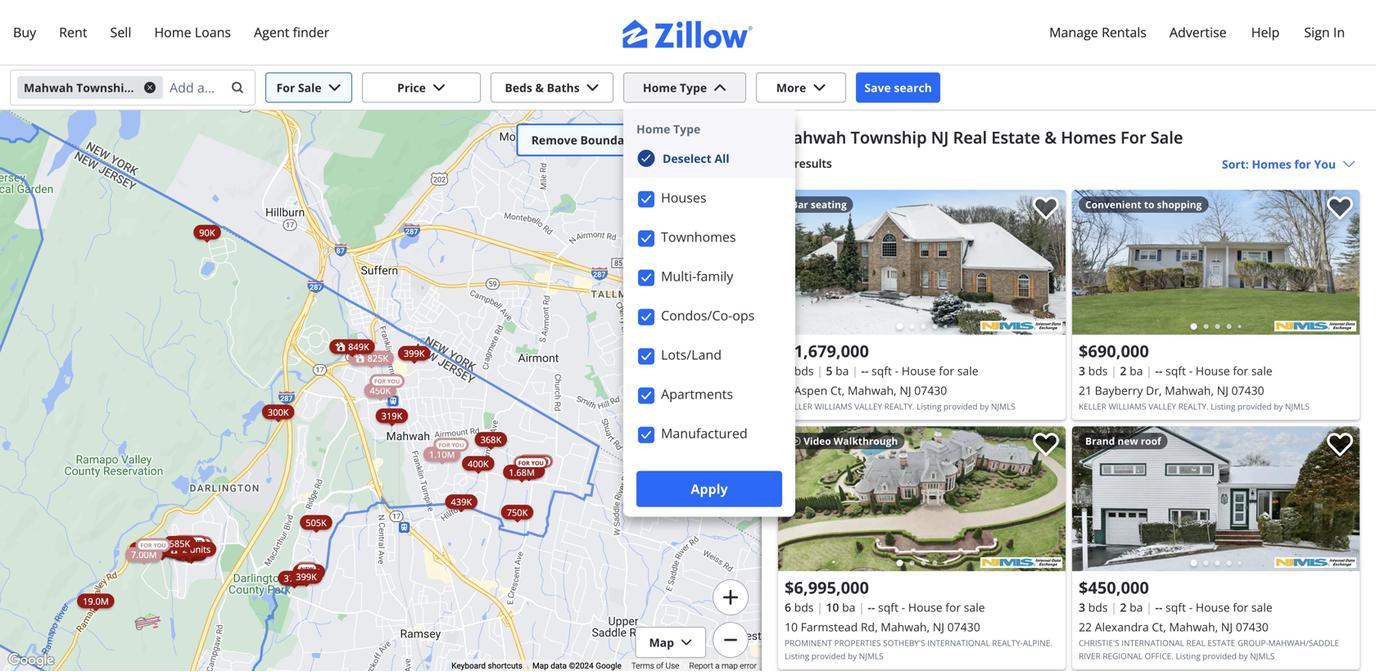 Task type: locate. For each thing, give the bounding box(es) containing it.
chevron down image up report
[[681, 638, 692, 649]]

10 ba
[[826, 600, 856, 616]]

williams down "bayberry"
[[1109, 402, 1147, 413]]

house for $690,000
[[1196, 363, 1231, 379]]

0 vertical spatial map
[[649, 635, 674, 651]]

map up the of
[[649, 635, 674, 651]]

regional
[[1103, 651, 1143, 663]]

homes right sort:
[[1252, 157, 1292, 172]]

map left data
[[533, 662, 549, 672]]

valley inside the 9 aspen ct, mahwah, nj 07430 keller williams valley realty . listing provided by njmls
[[855, 402, 883, 413]]

you inside for you 1.68m
[[532, 460, 544, 467]]

07430 inside 22 alexandra ct, mahwah, nj 07430 link
[[1236, 620, 1269, 635]]

4.79m
[[135, 544, 161, 556]]

1 chevron down image from the left
[[586, 81, 600, 94]]

williams inside 21 bayberry dr, mahwah, nj 07430 keller williams valley realty . listing provided by njmls
[[1109, 402, 1147, 413]]

save this home image for $450,000
[[1328, 433, 1354, 458]]

close image
[[643, 134, 654, 146]]

keller inside the 9 aspen ct, mahwah, nj 07430 keller williams valley realty . listing provided by njmls
[[785, 402, 813, 413]]

international down 10 farmstead rd, mahwah, nj 07430 link
[[928, 638, 990, 649]]

21 bayberry dr, mahwah, nj 07430 link
[[1079, 381, 1354, 401]]

1 vertical spatial home type
[[637, 121, 701, 137]]

. listing provided by njmls
[[785, 638, 1053, 663], [1172, 651, 1275, 663]]

07430 for 22 alexandra ct, mahwah, nj 07430
[[1236, 620, 1269, 635]]

chevron down image
[[586, 81, 600, 94], [714, 81, 727, 94]]

0 vertical spatial home type
[[643, 80, 707, 95]]

for inside for you 1.68m
[[519, 460, 530, 467]]

sale
[[958, 363, 979, 379], [1252, 363, 1273, 379], [964, 600, 985, 616], [1252, 600, 1273, 616]]

1 vertical spatial ct,
[[1152, 620, 1167, 635]]

1 horizontal spatial map
[[649, 635, 674, 651]]

1 vertical spatial &
[[1045, 126, 1057, 149]]

ba for $450,000
[[1130, 600, 1143, 616]]

0 vertical spatial mahwah
[[24, 80, 73, 95]]

manage rentals
[[1050, 23, 1147, 41]]

save this home image
[[1328, 197, 1354, 221], [1033, 433, 1060, 458], [1328, 433, 1354, 458]]

township for mahwah township nj real estate & homes for sale
[[851, 126, 927, 149]]

chevron down image inside beds & baths dropdown button
[[586, 81, 600, 94]]

property images, use arrow keys to navigate, image 1 of 50 group
[[778, 190, 1066, 339]]

0 horizontal spatial chevron down image
[[586, 81, 600, 94]]

400k link
[[462, 457, 495, 471]]

chevron down image inside price dropdown button
[[433, 81, 446, 94]]

0 horizontal spatial 399k link
[[290, 570, 323, 585]]

. listing provided by njmls for $6,995,000
[[785, 638, 1053, 663]]

save this home image
[[1033, 197, 1060, 221]]

499k
[[179, 547, 200, 559]]

Manufactured checkbox
[[638, 427, 655, 444]]

sqft for $1,679,000
[[872, 363, 892, 379]]

township down the save search
[[851, 126, 927, 149]]

0 horizontal spatial township
[[76, 80, 131, 95]]

listing provided by njmls image for $690,000
[[1275, 321, 1357, 332]]

by inside the 9 aspen ct, mahwah, nj 07430 keller williams valley realty . listing provided by njmls
[[980, 402, 989, 413]]

you for 7.00m
[[154, 542, 166, 550]]

430k
[[299, 566, 320, 579]]

njmls
[[991, 402, 1016, 413], [1286, 402, 1310, 413], [859, 651, 884, 663], [1251, 651, 1275, 663]]

apply button
[[637, 472, 783, 508]]

valley up the walkthrough
[[855, 402, 883, 413]]

0 vertical spatial 3
[[1079, 363, 1086, 379]]

-- sqft up the 9 aspen ct, mahwah, nj 07430 keller williams valley realty . listing provided by njmls
[[862, 363, 892, 379]]

house up 21 bayberry dr, mahwah, nj 07430 link
[[1196, 363, 1231, 379]]

listing provided by njmls image
[[981, 321, 1063, 332], [1275, 321, 1357, 332], [981, 558, 1063, 569], [1275, 558, 1357, 569]]

by down group- at the bottom of the page
[[1239, 651, 1248, 663]]

for you 7.00m
[[131, 542, 166, 561]]

chevron left image right chevron right image
[[1081, 253, 1101, 272]]

0 vertical spatial home
[[154, 23, 191, 41]]

ct, for aspen
[[831, 383, 845, 399]]

realty down 21 bayberry dr, mahwah, nj 07430 link
[[1179, 402, 1207, 413]]

chevron left image for $450,000
[[1081, 490, 1101, 509]]

2 for $450,000
[[1121, 600, 1127, 616]]

mahwah, for farmstead
[[881, 620, 930, 635]]

williams inside the 9 aspen ct, mahwah, nj 07430 keller williams valley realty . listing provided by njmls
[[815, 402, 853, 413]]

sqft up 21 bayberry dr, mahwah, nj 07430 keller williams valley realty . listing provided by njmls on the right bottom of page
[[1166, 363, 1187, 379]]

ba up farmstead
[[842, 600, 856, 616]]

chevron right image inside property images, use arrow keys to navigate, image 1 of 22 group
[[1332, 253, 1352, 272]]

for for 1.10m
[[439, 442, 450, 449]]

sale up 10 farmstead rd, mahwah, nj 07430 link
[[964, 600, 985, 616]]

22 alexandra ct, mahwah, nj 07430 link
[[1079, 618, 1354, 638]]

new 375k
[[284, 566, 314, 585]]

type
[[680, 80, 707, 95], [674, 121, 701, 137]]

21 bayberry dr, mahwah, nj 07430 keller williams valley realty . listing provided by njmls
[[1079, 383, 1310, 413]]

30
[[778, 156, 792, 171]]

home up "checkmark" icon
[[637, 121, 671, 137]]

2 williams from the left
[[1109, 402, 1147, 413]]

sale for $450,000
[[1252, 600, 1273, 616]]

07430 inside the 9 aspen ct, mahwah, nj 07430 keller williams valley realty . listing provided by njmls
[[915, 383, 948, 399]]

10 down 6
[[785, 620, 798, 635]]

estate
[[1208, 638, 1236, 649]]

beds & baths button
[[491, 73, 614, 103]]

video
[[804, 435, 832, 448]]

sale up 9 aspen ct, mahwah, nj 07430 link
[[958, 363, 979, 379]]

ba up alexandra at the right bottom of page
[[1130, 600, 1143, 616]]

ct, up office at the bottom of the page
[[1152, 620, 1167, 635]]

valley for $1,679,000
[[855, 402, 883, 413]]

international up office at the bottom of the page
[[1122, 638, 1185, 649]]

0 vertical spatial type
[[680, 80, 707, 95]]

2 vertical spatial home
[[637, 121, 671, 137]]

1 horizontal spatial township
[[851, 126, 927, 149]]

9 aspen ct, mahwah, nj 07430 image
[[778, 190, 1066, 335]]

0 vertical spatial 399k link
[[398, 346, 431, 361]]

439k link
[[445, 495, 478, 510]]

0 horizontal spatial realty
[[885, 402, 913, 413]]

Lots/Land checkbox
[[638, 349, 655, 365]]

bds
[[795, 363, 814, 379], [1089, 363, 1108, 379], [795, 600, 814, 616], [1089, 600, 1108, 616]]

error
[[740, 662, 757, 672]]

nj for 10 farmstead rd, mahwah, nj 07430
[[933, 620, 945, 635]]

ct, for alexandra
[[1152, 620, 1167, 635]]

you inside for you 7.00m
[[154, 542, 166, 550]]

0 horizontal spatial mahwah
[[24, 80, 73, 95]]

mahwah down buy "link"
[[24, 80, 73, 95]]

10 farmstead rd, mahwah, nj 07430 link
[[785, 618, 1060, 638]]

1 vertical spatial 10
[[785, 620, 798, 635]]

by down 9 aspen ct, mahwah, nj 07430 link
[[980, 402, 989, 413]]

mahwah, inside 21 bayberry dr, mahwah, nj 07430 keller williams valley realty . listing provided by njmls
[[1165, 383, 1214, 399]]

1 keller from the left
[[785, 402, 813, 413]]

provided inside 21 bayberry dr, mahwah, nj 07430 keller williams valley realty . listing provided by njmls
[[1238, 402, 1272, 413]]

you for 450k
[[388, 378, 400, 386]]

keller inside 21 bayberry dr, mahwah, nj 07430 keller williams valley realty . listing provided by njmls
[[1079, 402, 1107, 413]]

300k
[[268, 406, 289, 419]]

save
[[865, 80, 891, 95]]

sqft
[[872, 363, 892, 379], [1166, 363, 1187, 379], [879, 600, 899, 616], [1166, 600, 1187, 616]]

mahwah, down the 5 ba
[[848, 383, 897, 399]]

bds for $6,995,000
[[795, 600, 814, 616]]

1 horizontal spatial 10
[[826, 600, 839, 616]]

realty down 9 aspen ct, mahwah, nj 07430 link
[[885, 402, 913, 413]]

map for map
[[649, 635, 674, 651]]

-- sqft up dr,
[[1156, 363, 1187, 379]]

- house for sale up 22 alexandra ct, mahwah, nj 07430 link
[[1190, 600, 1273, 616]]

township left remove tag image
[[76, 80, 131, 95]]

main content
[[762, 111, 1377, 672]]

re-center button
[[676, 124, 749, 157]]

. inside 21 bayberry dr, mahwah, nj 07430 keller williams valley realty . listing provided by njmls
[[1207, 402, 1209, 413]]

&
[[535, 80, 544, 95], [1045, 126, 1057, 149]]

manufactured
[[661, 425, 748, 443]]

sqft up 10 farmstead rd, mahwah, nj 07430
[[879, 600, 899, 616]]

listing provided by njmls image for $450,000
[[1275, 558, 1357, 569]]

sotheby's
[[883, 638, 926, 649]]

for up 10 farmstead rd, mahwah, nj 07430 link
[[946, 600, 961, 616]]

619k
[[173, 546, 193, 558], [178, 547, 199, 559]]

baths
[[547, 80, 580, 95]]

map region
[[0, 76, 865, 672]]

. down 22 alexandra ct, mahwah, nj 07430
[[1172, 651, 1174, 663]]

ba
[[836, 363, 849, 379], [1130, 363, 1143, 379], [842, 600, 856, 616], [1130, 600, 1143, 616]]

williams for $690,000
[[1109, 402, 1147, 413]]

farmstead
[[801, 620, 858, 635]]

2 3 bds from the top
[[1079, 600, 1108, 616]]

1 3 from the top
[[1079, 363, 1086, 379]]

williams down aspen
[[815, 402, 853, 413]]

1 vertical spatial township
[[851, 126, 927, 149]]

nj inside 21 bayberry dr, mahwah, nj 07430 keller williams valley realty . listing provided by njmls
[[1217, 383, 1229, 399]]

0 vertical spatial 3 bds
[[1079, 363, 1108, 379]]

1 vertical spatial homes
[[1252, 157, 1292, 172]]

-- sqft for $690,000
[[1156, 363, 1187, 379]]

save this home button for $690,000
[[1314, 190, 1360, 236]]

homes left for
[[1061, 126, 1117, 149]]

590k link
[[175, 547, 208, 562]]

1 williams from the left
[[815, 402, 853, 413]]

chevron right image for $450,000
[[1332, 490, 1352, 509]]

home up 'close' image
[[643, 80, 677, 95]]

home type down zillow logo
[[643, 80, 707, 95]]

-- sqft up 22 alexandra ct, mahwah, nj 07430
[[1156, 600, 1187, 616]]

mahwah, up real
[[1170, 620, 1219, 635]]

3d
[[177, 539, 185, 547], [183, 540, 191, 548]]

. listing provided by njmls down 10 farmstead rd, mahwah, nj 07430 link
[[785, 638, 1053, 663]]

save search
[[865, 80, 932, 95]]

30 results
[[778, 156, 832, 171]]

chevron down image right price
[[433, 81, 446, 94]]

1 horizontal spatial mahwah
[[778, 126, 847, 149]]

chevron down image
[[328, 81, 341, 94], [433, 81, 446, 94], [813, 81, 826, 94], [1343, 158, 1356, 171], [681, 638, 692, 649]]

& right beds
[[535, 80, 544, 95]]

search
[[894, 80, 932, 95]]

chevron down image right you
[[1343, 158, 1356, 171]]

1 vertical spatial 2
[[182, 544, 188, 556]]

90k link
[[194, 225, 221, 240]]

for inside for you 1.10m
[[439, 442, 450, 449]]

listing down 9 aspen ct, mahwah, nj 07430 link
[[917, 402, 942, 413]]

ba for $1,679,000
[[836, 363, 849, 379]]

mahwah
[[24, 80, 73, 95], [778, 126, 847, 149]]

-- sqft up 10 farmstead rd, mahwah, nj 07430
[[868, 600, 899, 616]]

sqft up 22 alexandra ct, mahwah, nj 07430
[[1166, 600, 1187, 616]]

njmls inside the 9 aspen ct, mahwah, nj 07430 keller williams valley realty . listing provided by njmls
[[991, 402, 1016, 413]]

1 2 ba from the top
[[1121, 363, 1143, 379]]

1 horizontal spatial williams
[[1109, 402, 1147, 413]]

$6,995,000
[[785, 577, 869, 599]]

international inside christie's international real estate group-mahwah/saddle river regional office
[[1122, 638, 1185, 649]]

valley
[[855, 402, 883, 413], [1149, 402, 1177, 413]]

by down 21 bayberry dr, mahwah, nj 07430 link
[[1274, 402, 1283, 413]]

1 vertical spatial map
[[533, 662, 549, 672]]

office
[[1145, 651, 1172, 663]]

0 vertical spatial 2 ba
[[1121, 363, 1143, 379]]

realty inside the 9 aspen ct, mahwah, nj 07430 keller williams valley realty . listing provided by njmls
[[885, 402, 913, 413]]

1 horizontal spatial international
[[1122, 638, 1185, 649]]

for
[[375, 378, 386, 386], [439, 442, 450, 449], [523, 458, 535, 466], [519, 460, 530, 467], [141, 542, 152, 550]]

ba right 5
[[836, 363, 849, 379]]

1 horizontal spatial realty
[[1179, 402, 1207, 413]]

- house for sale up 10 farmstead rd, mahwah, nj 07430 link
[[902, 600, 985, 616]]

. listing provided by njmls for $450,000
[[1172, 651, 1275, 663]]

07430 inside 21 bayberry dr, mahwah, nj 07430 keller williams valley realty . listing provided by njmls
[[1232, 383, 1265, 399]]

2 ba up "bayberry"
[[1121, 363, 1143, 379]]

1 3 bds from the top
[[1079, 363, 1108, 379]]

10 for 10 farmstead rd, mahwah, nj 07430
[[785, 620, 798, 635]]

chevron down image for more
[[813, 81, 826, 94]]

mahwah up results
[[778, 126, 847, 149]]

1 horizontal spatial &
[[1045, 126, 1057, 149]]

chevron down image up the center
[[714, 81, 727, 94]]

750k
[[507, 507, 528, 519]]

0 horizontal spatial international
[[928, 638, 990, 649]]

valley inside 21 bayberry dr, mahwah, nj 07430 keller williams valley realty . listing provided by njmls
[[1149, 402, 1177, 413]]

you inside for you 690k
[[536, 458, 549, 466]]

300k link
[[262, 405, 295, 420]]

1 horizontal spatial 399k
[[404, 348, 425, 360]]

Search text field
[[170, 75, 220, 101]]

dr,
[[1146, 383, 1162, 399]]

chevron left image down brand
[[1081, 490, 1101, 509]]

3d tour 619k
[[173, 539, 203, 558], [178, 540, 208, 559]]

township inside filters element
[[76, 80, 131, 95]]

0 vertical spatial 399k
[[404, 348, 425, 360]]

listing down 21 bayberry dr, mahwah, nj 07430 link
[[1211, 402, 1236, 413]]

585k
[[169, 538, 190, 550]]

bds up 22
[[1089, 600, 1108, 616]]

2 realty from the left
[[1179, 402, 1207, 413]]

0 horizontal spatial keller
[[785, 402, 813, 413]]

1 horizontal spatial . listing provided by njmls
[[1172, 651, 1275, 663]]

0 horizontal spatial . listing provided by njmls
[[785, 638, 1053, 663]]

2 chevron down image from the left
[[714, 81, 727, 94]]

mahwah, up sotheby's
[[881, 620, 930, 635]]

properties
[[835, 638, 881, 649]]

. inside the 9 aspen ct, mahwah, nj 07430 keller williams valley realty . listing provided by njmls
[[913, 402, 915, 413]]

chevron left image
[[1081, 253, 1101, 272], [787, 490, 806, 509], [1081, 490, 1101, 509]]

1 vertical spatial 399k
[[296, 571, 317, 583]]

chevron down image inside sort: homes for you popup button
[[1343, 158, 1356, 171]]

mahwah, inside the 9 aspen ct, mahwah, nj 07430 keller williams valley realty . listing provided by njmls
[[848, 383, 897, 399]]

-- sqft
[[862, 363, 892, 379], [1156, 363, 1187, 379], [868, 600, 899, 616], [1156, 600, 1187, 616]]

2 ba
[[1121, 363, 1143, 379], [1121, 600, 1143, 616]]

1 vertical spatial 2 ba
[[1121, 600, 1143, 616]]

for for 450k
[[375, 378, 386, 386]]

home type button
[[624, 73, 747, 103]]

you inside for you 450k
[[388, 378, 400, 386]]

2 ba up alexandra at the right bottom of page
[[1121, 600, 1143, 616]]

0 horizontal spatial valley
[[855, 402, 883, 413]]

10 farmstead rd, mahwah, nj 07430 image
[[778, 427, 1066, 572]]

main content containing mahwah township nj real estate & homes for sale
[[762, 111, 1377, 672]]

21
[[1079, 383, 1092, 399]]

1 horizontal spatial homes
[[1252, 157, 1292, 172]]

by down "properties"
[[848, 651, 857, 663]]

bds for $690,000
[[1089, 363, 1108, 379]]

Multi-family checkbox
[[638, 270, 655, 286]]

valley down dr,
[[1149, 402, 1177, 413]]

map inside popup button
[[649, 635, 674, 651]]

listing provided by njmls image for $6,995,000
[[981, 558, 1063, 569]]

3
[[1079, 363, 1086, 379], [1079, 600, 1086, 616]]

units
[[190, 544, 211, 556]]

for inside for you 690k
[[523, 458, 535, 466]]

chevron down image inside home type dropdown button
[[714, 81, 727, 94]]

nj for 21 bayberry dr, mahwah, nj 07430 keller williams valley realty . listing provided by njmls
[[1217, 383, 1229, 399]]

1 vertical spatial home
[[643, 80, 677, 95]]

you inside for you 1.10m
[[452, 442, 464, 449]]

nj for 22 alexandra ct, mahwah, nj 07430
[[1222, 620, 1233, 635]]

home type up deselect all button
[[637, 121, 701, 137]]

christie's international real estate group-mahwah/saddle river regional office
[[1079, 638, 1340, 663]]

0 vertical spatial ct,
[[831, 383, 845, 399]]

1 horizontal spatial ct,
[[1152, 620, 1167, 635]]

type up "deselect"
[[674, 121, 701, 137]]

1 horizontal spatial valley
[[1149, 402, 1177, 413]]

-
[[862, 363, 865, 379], [865, 363, 869, 379], [895, 363, 899, 379], [1156, 363, 1159, 379], [1159, 363, 1163, 379], [1190, 363, 1193, 379], [868, 600, 872, 616], [872, 600, 876, 616], [902, 600, 906, 616], [1156, 600, 1159, 616], [1159, 600, 1163, 616], [1190, 600, 1193, 616]]

3 up 22
[[1079, 600, 1086, 616]]

0 horizontal spatial williams
[[815, 402, 853, 413]]

for for $6,995,000
[[946, 600, 961, 616]]

keller down the 21
[[1079, 402, 1107, 413]]

chevron right image inside 'property images, use arrow keys to navigate, image 1 of 45' "group"
[[1038, 490, 1058, 509]]

3 bds up 22
[[1079, 600, 1108, 616]]

chevron right image
[[1332, 253, 1352, 272], [1038, 490, 1058, 509], [1332, 490, 1352, 509]]

-- sqft for $1,679,000
[[862, 363, 892, 379]]

townhomes
[[661, 228, 736, 246]]

chevron left image for $690,000
[[1081, 253, 1101, 272]]

415k
[[177, 546, 198, 558]]

1 horizontal spatial keller
[[1079, 402, 1107, 413]]

2 2 ba from the top
[[1121, 600, 1143, 616]]

0 horizontal spatial homes
[[1061, 126, 1117, 149]]

mahwah inside filters element
[[24, 80, 73, 95]]

0 vertical spatial township
[[76, 80, 131, 95]]

1 vertical spatial 3 bds
[[1079, 600, 1108, 616]]

bds up the 21
[[1089, 363, 1108, 379]]

0 horizontal spatial ct,
[[831, 383, 845, 399]]

07430 for 10 farmstead rd, mahwah, nj 07430
[[948, 620, 981, 635]]

listing down prominent
[[785, 651, 810, 663]]

. down 21 bayberry dr, mahwah, nj 07430 link
[[1207, 402, 1209, 413]]

for up 9 aspen ct, mahwah, nj 07430 link
[[939, 363, 955, 379]]

chevron left image down play image
[[787, 490, 806, 509]]

0 horizontal spatial &
[[535, 80, 544, 95]]

chevron right image inside property images, use arrow keys to navigate, image 1 of 39 group
[[1332, 490, 1352, 509]]

provided down prominent
[[812, 651, 846, 663]]

for inside for you 7.00m
[[141, 542, 152, 550]]

save search button
[[856, 73, 941, 103]]

2 for $690,000
[[1121, 363, 1127, 379]]

2 valley from the left
[[1149, 402, 1177, 413]]

nj inside the 9 aspen ct, mahwah, nj 07430 keller williams valley realty . listing provided by njmls
[[900, 383, 912, 399]]

10 for 10 ba
[[826, 600, 839, 616]]

nj
[[134, 80, 148, 95], [931, 126, 949, 149], [900, 383, 912, 399], [1217, 383, 1229, 399], [933, 620, 945, 635], [1222, 620, 1233, 635]]

1 valley from the left
[[855, 402, 883, 413]]

house up 9 aspen ct, mahwah, nj 07430 link
[[902, 363, 936, 379]]

for for $450,000
[[1234, 600, 1249, 616]]

remove tag image
[[143, 81, 157, 94]]

houses
[[661, 189, 707, 207]]

21 bayberry dr, mahwah, nj 07430 image
[[1073, 190, 1360, 335]]

Apartments checkbox
[[638, 388, 655, 404]]

sale up group- at the bottom of the page
[[1252, 600, 1273, 616]]

township for mahwah township nj
[[76, 80, 131, 95]]

chevron down image for home type
[[714, 81, 727, 94]]

for inside for you 450k
[[375, 378, 386, 386]]

sqft up the 9 aspen ct, mahwah, nj 07430 keller williams valley realty . listing provided by njmls
[[872, 363, 892, 379]]

1 realty from the left
[[885, 402, 913, 413]]

keller down 9
[[785, 402, 813, 413]]

3 bds for $690,000
[[1079, 363, 1108, 379]]

realty inside 21 bayberry dr, mahwah, nj 07430 keller williams valley realty . listing provided by njmls
[[1179, 402, 1207, 413]]

3 bds up the 21
[[1079, 363, 1108, 379]]

house up 22 alexandra ct, mahwah, nj 07430 link
[[1196, 600, 1231, 616]]

you for 690k
[[536, 458, 549, 466]]

. down 9 aspen ct, mahwah, nj 07430 link
[[913, 402, 915, 413]]

Townhomes checkbox
[[638, 231, 655, 247]]

listing inside the 9 aspen ct, mahwah, nj 07430 keller williams valley realty . listing provided by njmls
[[917, 402, 942, 413]]

1 international from the left
[[928, 638, 990, 649]]

sale up 21 bayberry dr, mahwah, nj 07430 link
[[1252, 363, 1273, 379]]

07430
[[915, 383, 948, 399], [1232, 383, 1265, 399], [948, 620, 981, 635], [1236, 620, 1269, 635]]

estate
[[992, 126, 1041, 149]]

home left loans
[[154, 23, 191, 41]]

realty
[[885, 402, 913, 413], [1179, 402, 1207, 413]]

0 horizontal spatial 10
[[785, 620, 798, 635]]

& right estate
[[1045, 126, 1057, 149]]

listing inside . listing provided by njmls
[[785, 651, 810, 663]]

for up 22 alexandra ct, mahwah, nj 07430 link
[[1234, 600, 1249, 616]]

Houses checkbox
[[638, 191, 655, 208]]

home inside main navigation
[[154, 23, 191, 41]]

buy
[[13, 23, 36, 41]]

0 vertical spatial 10
[[826, 600, 839, 616]]

- house for sale up 9 aspen ct, mahwah, nj 07430 link
[[895, 363, 979, 379]]

property images, use arrow keys to navigate, image 1 of 39 group
[[1073, 427, 1360, 576]]

keyboard
[[452, 662, 486, 672]]

chevron down image right 'more'
[[813, 81, 826, 94]]

chevron right image
[[1038, 253, 1058, 272]]

provided inside . listing provided by njmls
[[812, 651, 846, 663]]

for left you
[[1295, 157, 1312, 172]]

of
[[657, 662, 664, 672]]

0 vertical spatial homes
[[1061, 126, 1117, 149]]

1 vertical spatial mahwah
[[778, 126, 847, 149]]

1 horizontal spatial chevron down image
[[714, 81, 727, 94]]

ct, inside the 9 aspen ct, mahwah, nj 07430 keller williams valley realty . listing provided by njmls
[[831, 383, 845, 399]]

07430 inside 10 farmstead rd, mahwah, nj 07430 link
[[948, 620, 981, 635]]

chevron down image right "baths"
[[586, 81, 600, 94]]

bds right 6
[[795, 600, 814, 616]]

1 vertical spatial 3
[[1079, 600, 1086, 616]]

0 vertical spatial 2
[[1121, 363, 1127, 379]]

. listing provided by njmls down estate
[[1172, 651, 1275, 663]]

2 international from the left
[[1122, 638, 1185, 649]]

ba up "bayberry"
[[1130, 363, 1143, 379]]

type up "re-"
[[680, 80, 707, 95]]

2 vertical spatial 2
[[1121, 600, 1127, 616]]

0 vertical spatial &
[[535, 80, 544, 95]]

provided down 21 bayberry dr, mahwah, nj 07430 link
[[1238, 402, 1272, 413]]

3 up the 21
[[1079, 363, 1086, 379]]

provided down 9 aspen ct, mahwah, nj 07430 link
[[944, 402, 978, 413]]

0 horizontal spatial map
[[533, 662, 549, 672]]

sqft for $6,995,000
[[879, 600, 899, 616]]

. right realty-
[[1051, 638, 1053, 649]]

map button
[[635, 628, 706, 659]]

house up 10 farmstead rd, mahwah, nj 07430 link
[[909, 600, 943, 616]]

3 bds for $450,000
[[1079, 600, 1108, 616]]

for
[[1121, 126, 1147, 149]]

2
[[1121, 363, 1127, 379], [182, 544, 188, 556], [1121, 600, 1127, 616]]

for up 21 bayberry dr, mahwah, nj 07430 link
[[1234, 363, 1249, 379]]

by
[[980, 402, 989, 413], [1274, 402, 1283, 413], [848, 651, 857, 663], [1239, 651, 1248, 663]]

keyboard shortcuts
[[452, 662, 523, 672]]

2 3 from the top
[[1079, 600, 1086, 616]]

2 keller from the left
[[1079, 402, 1107, 413]]

10
[[826, 600, 839, 616], [785, 620, 798, 635]]

ct, down the 5 ba
[[831, 383, 845, 399]]

bar
[[792, 198, 809, 211]]

1 horizontal spatial 399k link
[[398, 346, 431, 361]]

chevron down image inside more 'dropdown button'
[[813, 81, 826, 94]]

mahwah, right dr,
[[1165, 383, 1214, 399]]

19.0m
[[83, 596, 109, 608]]

for for $1,679,000
[[939, 363, 955, 379]]



Task type: describe. For each thing, give the bounding box(es) containing it.
rent link
[[48, 14, 99, 52]]

450k
[[370, 385, 391, 397]]

prominent properties sotheby's international realty-alpine
[[785, 638, 1051, 649]]

you
[[1315, 157, 1337, 172]]

& inside dropdown button
[[535, 80, 544, 95]]

main navigation
[[0, 0, 1377, 270]]

christie's
[[1079, 638, 1120, 649]]

agent finder
[[254, 23, 329, 41]]

chevron right image for $690,000
[[1332, 253, 1352, 272]]

sale for $690,000
[[1252, 363, 1273, 379]]

for inside sort: homes for you popup button
[[1295, 157, 1312, 172]]

save this home image for $690,000
[[1328, 197, 1354, 221]]

mahwah, for aspen
[[848, 383, 897, 399]]

alpine
[[1023, 638, 1051, 649]]

for for 690k
[[523, 458, 535, 466]]

listing inside 21 bayberry dr, mahwah, nj 07430 keller williams valley realty . listing provided by njmls
[[1211, 402, 1236, 413]]

bayberry
[[1095, 383, 1143, 399]]

chevron left image
[[787, 253, 806, 272]]

multi-family
[[661, 268, 734, 285]]

-- sqft for $6,995,000
[[868, 600, 899, 616]]

chevron down image for sort: homes for you
[[1343, 158, 1356, 171]]

remove boundary button
[[517, 124, 669, 157]]

bds for $450,000
[[1089, 600, 1108, 616]]

for for $690,000
[[1234, 363, 1249, 379]]

realty for $1,679,000
[[885, 402, 913, 413]]

for you 1.68m
[[509, 460, 544, 479]]

368k
[[481, 434, 502, 446]]

map
[[722, 662, 738, 672]]

listing provided by njmls image for $1,679,000
[[981, 321, 1063, 332]]

terms of use link
[[632, 662, 680, 672]]

search image
[[231, 81, 244, 94]]

river
[[1079, 651, 1101, 663]]

sort:
[[1223, 157, 1249, 172]]

terms
[[632, 662, 655, 672]]

sqft for $450,000
[[1166, 600, 1187, 616]]

save this home button for $450,000
[[1314, 427, 1360, 473]]

alexandra
[[1095, 620, 1149, 635]]

rd,
[[861, 620, 878, 635]]

keller for $690,000
[[1079, 402, 1107, 413]]

chevron down image for beds & baths
[[586, 81, 600, 94]]

williams for $1,679,000
[[815, 402, 853, 413]]

property images, use arrow keys to navigate, image 1 of 22 group
[[1073, 190, 1360, 339]]

chevron right image for $6,995,000
[[1038, 490, 1058, 509]]

provided inside the 9 aspen ct, mahwah, nj 07430 keller williams valley realty . listing provided by njmls
[[944, 402, 978, 413]]

you for 1.68m
[[532, 460, 544, 467]]

keller for $1,679,000
[[785, 402, 813, 413]]

sale for $6,995,000
[[964, 600, 985, 616]]

2 ba for $690,000
[[1121, 363, 1143, 379]]

home image
[[20, 86, 56, 122]]

chevron left image for $6,995,000
[[787, 490, 806, 509]]

ba for $690,000
[[1130, 363, 1143, 379]]

sqft for $690,000
[[1166, 363, 1187, 379]]

property images, use arrow keys to navigate, image 1 of 45 group
[[778, 427, 1066, 576]]

listing down real
[[1176, 651, 1201, 663]]

07430 for 9 aspen ct, mahwah, nj 07430 keller williams valley realty . listing provided by njmls
[[915, 383, 948, 399]]

750k link
[[501, 505, 534, 520]]

22
[[1079, 620, 1092, 635]]

walkthrough
[[834, 435, 898, 448]]

nj inside filters element
[[134, 80, 148, 95]]

6 bds
[[785, 600, 814, 616]]

6
[[785, 600, 792, 616]]

9
[[785, 383, 792, 399]]

- house for sale for $6,995,000
[[902, 600, 985, 616]]

advertise link
[[1159, 14, 1239, 52]]

- house for sale for $1,679,000
[[895, 363, 979, 379]]

center
[[703, 132, 740, 148]]

505k
[[306, 517, 327, 529]]

brand
[[1086, 435, 1115, 448]]

07430 for 21 bayberry dr, mahwah, nj 07430 keller williams valley realty . listing provided by njmls
[[1232, 383, 1265, 399]]

remove boundary
[[532, 132, 636, 148]]

319k link
[[376, 409, 408, 424]]

19.0m link
[[77, 594, 114, 609]]

$450,000
[[1079, 577, 1150, 599]]

aspen
[[795, 383, 828, 399]]

849k
[[348, 341, 369, 353]]

map for map data ©2024 google
[[533, 662, 549, 672]]

clear field image
[[229, 81, 242, 94]]

keyboard shortcuts button
[[452, 661, 523, 672]]

new
[[300, 566, 314, 574]]

in
[[1334, 23, 1346, 41]]

play image
[[792, 437, 801, 447]]

chevron down image for price
[[433, 81, 446, 94]]

Condos/Co-ops checkbox
[[638, 309, 655, 326]]

590k
[[181, 548, 202, 560]]

3 for $690,000
[[1079, 363, 1086, 379]]

plus image
[[722, 590, 740, 607]]

re-
[[685, 132, 703, 148]]

video walkthrough
[[801, 435, 898, 448]]

sale for $1,679,000
[[958, 363, 979, 379]]

convenient to shopping
[[1086, 198, 1202, 211]]

terms of use
[[632, 662, 680, 672]]

save this home button for $1,679,000
[[1020, 190, 1066, 236]]

ba for $6,995,000
[[842, 600, 856, 616]]

results
[[795, 156, 832, 171]]

by inside 21 bayberry dr, mahwah, nj 07430 keller williams valley realty . listing provided by njmls
[[1274, 402, 1283, 413]]

njmls inside 21 bayberry dr, mahwah, nj 07430 keller williams valley realty . listing provided by njmls
[[1286, 402, 1310, 413]]

2 units
[[182, 544, 211, 556]]

filters element
[[0, 66, 1377, 517]]

sell
[[110, 23, 131, 41]]

-- sqft for $450,000
[[1156, 600, 1187, 616]]

realty for $690,000
[[1179, 402, 1207, 413]]

2 ba for $450,000
[[1121, 600, 1143, 616]]

sign in
[[1305, 23, 1346, 41]]

439k
[[451, 496, 472, 509]]

mahwah, for alexandra
[[1170, 620, 1219, 635]]

home inside dropdown button
[[643, 80, 677, 95]]

mahwah/saddle
[[1269, 638, 1340, 649]]

chevron down image down finder
[[328, 81, 341, 94]]

provided down estate
[[1203, 651, 1237, 663]]

home type inside dropdown button
[[643, 80, 707, 95]]

430k link
[[293, 565, 325, 580]]

mahwah, for bayberry
[[1165, 383, 1214, 399]]

save this home button for $6,995,000
[[1020, 427, 1066, 473]]

rent
[[59, 23, 87, 41]]

by inside . listing provided by njmls
[[848, 651, 857, 663]]

multi-
[[661, 268, 697, 285]]

9 aspen ct, mahwah, nj 07430 link
[[785, 381, 1060, 401]]

help
[[1252, 23, 1280, 41]]

825k
[[368, 352, 389, 365]]

10 farmstead rd, mahwah, nj 07430
[[785, 620, 981, 635]]

home loans
[[154, 23, 231, 41]]

home loans link
[[143, 14, 243, 52]]

boundary
[[581, 132, 636, 148]]

map data ©2024 google
[[533, 662, 622, 672]]

1 vertical spatial 399k link
[[290, 570, 323, 585]]

for for 1.68m
[[519, 460, 530, 467]]

you for 1.10m
[[452, 442, 464, 449]]

buy link
[[2, 14, 48, 52]]

1.10m
[[429, 449, 455, 461]]

all
[[715, 151, 730, 166]]

mahwah for mahwah township nj
[[24, 80, 73, 95]]

90k
[[199, 226, 215, 239]]

nj for 9 aspen ct, mahwah, nj 07430 keller williams valley realty . listing provided by njmls
[[900, 383, 912, 399]]

22 alexandra ct, mahwah, nj 07430 image
[[1073, 427, 1360, 572]]

925k link
[[146, 543, 179, 558]]

- house for sale for $450,000
[[1190, 600, 1273, 616]]

0 horizontal spatial 399k
[[296, 571, 317, 583]]

checkmark image
[[637, 149, 656, 168]]

minus image
[[722, 632, 740, 649]]

type inside dropdown button
[[680, 80, 707, 95]]

zillow logo image
[[623, 20, 754, 48]]

deselect
[[663, 151, 712, 166]]

roof
[[1141, 435, 1162, 448]]

deselect all
[[663, 151, 730, 166]]

bds up aspen
[[795, 363, 814, 379]]

- house for sale for $690,000
[[1190, 363, 1273, 379]]

manage
[[1050, 23, 1099, 41]]

save this home image for $6,995,000
[[1033, 433, 1060, 458]]

925k
[[152, 545, 173, 557]]

sign
[[1305, 23, 1330, 41]]

sign in link
[[1293, 14, 1357, 52]]

report a map error
[[689, 662, 757, 672]]

house for $1,679,000
[[902, 363, 936, 379]]

homes inside popup button
[[1252, 157, 1292, 172]]

. inside . listing provided by njmls
[[1051, 638, 1053, 649]]

price
[[397, 80, 426, 95]]

585k link
[[164, 537, 196, 551]]

report a map error link
[[689, 662, 757, 672]]

3 for $450,000
[[1079, 600, 1086, 616]]

use
[[666, 662, 680, 672]]

825k link
[[349, 351, 394, 366]]

chevron down image inside map popup button
[[681, 638, 692, 649]]

apply
[[691, 481, 728, 498]]

lots/land
[[661, 346, 722, 364]]

data
[[551, 662, 567, 672]]

for for 7.00m
[[141, 542, 152, 550]]

house for $6,995,000
[[909, 600, 943, 616]]

google image
[[4, 651, 58, 672]]

2 inside map region
[[182, 544, 188, 556]]

valley for $690,000
[[1149, 402, 1177, 413]]

mahwah for mahwah township nj real estate & homes for sale
[[778, 126, 847, 149]]

house for $450,000
[[1196, 600, 1231, 616]]

1 vertical spatial type
[[674, 121, 701, 137]]

condos/co-
[[661, 307, 733, 325]]

loans
[[195, 23, 231, 41]]

505k link
[[300, 516, 333, 531]]



Task type: vqa. For each thing, say whether or not it's contained in the screenshot.
staging,
no



